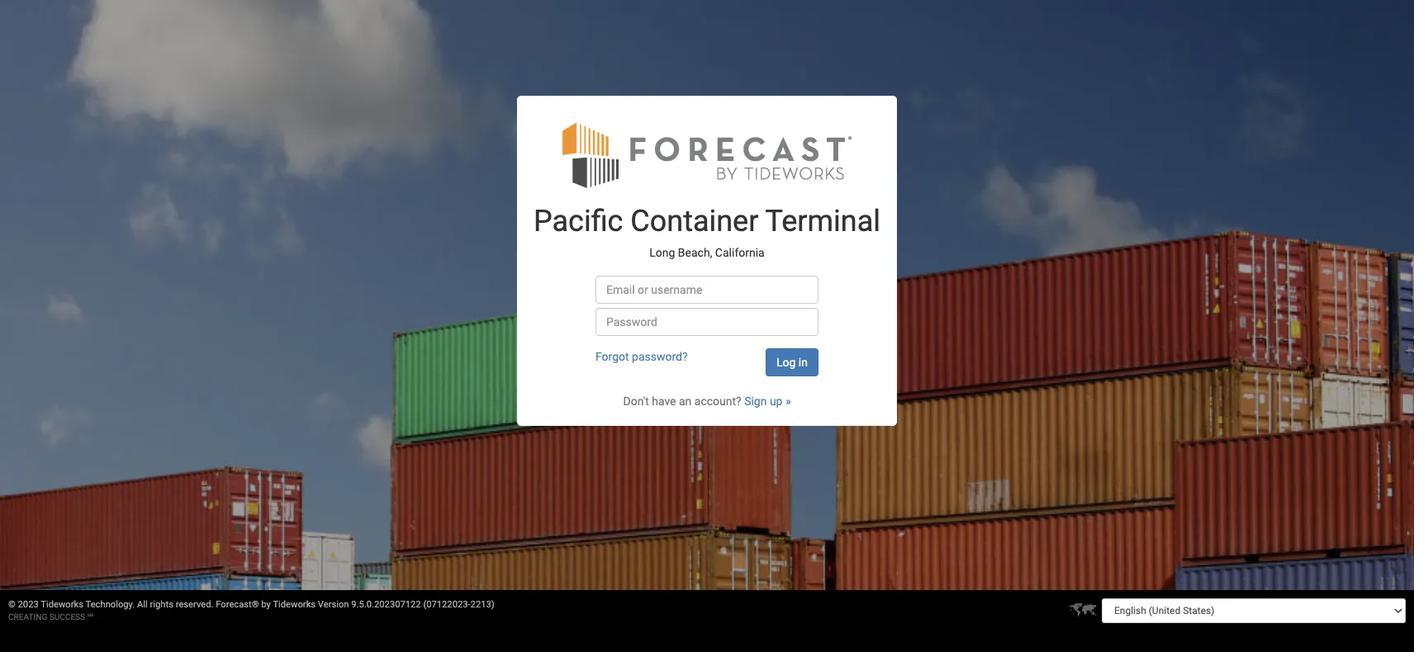 Task type: locate. For each thing, give the bounding box(es) containing it.
account?
[[695, 395, 742, 408]]

reserved.
[[176, 600, 214, 611]]

pacific container terminal long beach, california
[[534, 204, 881, 259]]

terminal
[[766, 204, 881, 239]]

tideworks
[[41, 600, 83, 611], [273, 600, 316, 611]]

password?
[[632, 350, 688, 364]]

1 horizontal spatial tideworks
[[273, 600, 316, 611]]

success
[[49, 613, 85, 622]]

tideworks right the by
[[273, 600, 316, 611]]

by
[[261, 600, 271, 611]]

2 tideworks from the left
[[273, 600, 316, 611]]

0 horizontal spatial tideworks
[[41, 600, 83, 611]]

pacific
[[534, 204, 623, 239]]

in
[[799, 356, 808, 369]]

all
[[137, 600, 148, 611]]

1 tideworks from the left
[[41, 600, 83, 611]]

california
[[715, 246, 765, 259]]

2213)
[[471, 600, 495, 611]]

don't
[[623, 395, 649, 408]]

long
[[650, 246, 675, 259]]

sign up » link
[[745, 395, 791, 408]]

© 2023 tideworks technology. all rights reserved. forecast® by tideworks version 9.5.0.202307122 (07122023-2213) creating success ℠
[[8, 600, 495, 622]]

sign
[[745, 395, 767, 408]]

forecast® by tideworks image
[[563, 121, 852, 189]]

tideworks up success on the left bottom
[[41, 600, 83, 611]]

log
[[777, 356, 796, 369]]



Task type: describe. For each thing, give the bounding box(es) containing it.
beach,
[[678, 246, 713, 259]]

forgot password? link
[[596, 350, 688, 364]]

technology.
[[86, 600, 135, 611]]

℠
[[87, 613, 93, 622]]

container
[[631, 204, 759, 239]]

creating
[[8, 613, 47, 622]]

(07122023-
[[423, 600, 471, 611]]

don't have an account? sign up »
[[623, 395, 791, 408]]

2023
[[18, 600, 39, 611]]

forgot
[[596, 350, 629, 364]]

forgot password? log in
[[596, 350, 808, 369]]

an
[[679, 395, 692, 408]]

have
[[652, 395, 676, 408]]

up
[[770, 395, 783, 408]]

Password password field
[[596, 308, 819, 336]]

©
[[8, 600, 16, 611]]

9.5.0.202307122
[[351, 600, 421, 611]]

»
[[786, 395, 791, 408]]

rights
[[150, 600, 173, 611]]

forecast®
[[216, 600, 259, 611]]

log in button
[[766, 349, 819, 377]]

version
[[318, 600, 349, 611]]

Email or username text field
[[596, 276, 819, 304]]



Task type: vqa. For each thing, say whether or not it's contained in the screenshot.
Pacific Container Terminal image
no



